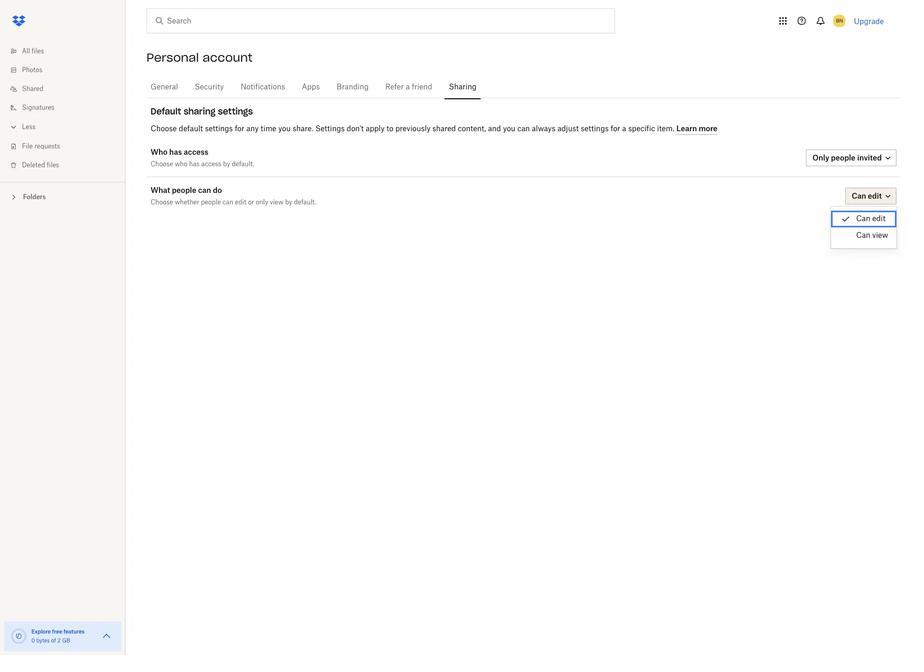 Task type: locate. For each thing, give the bounding box(es) containing it.
0 vertical spatial view
[[270, 199, 284, 206]]

0 horizontal spatial people
[[172, 186, 196, 195]]

account
[[203, 50, 253, 65]]

0 horizontal spatial default.
[[232, 161, 255, 167]]

has up who at top left
[[169, 148, 182, 157]]

a right the refer
[[406, 84, 410, 91]]

0 horizontal spatial has
[[169, 148, 182, 157]]

can up can view
[[857, 216, 871, 223]]

0 vertical spatial choose
[[151, 125, 177, 133]]

for left any
[[235, 125, 245, 133]]

you right and
[[503, 125, 516, 133]]

can left always
[[518, 125, 530, 133]]

edit left or
[[235, 199, 247, 206]]

1 horizontal spatial view
[[873, 232, 889, 240]]

1 horizontal spatial files
[[47, 162, 59, 169]]

requests
[[34, 143, 60, 150]]

sharing
[[184, 106, 216, 117]]

2 vertical spatial can
[[223, 199, 233, 206]]

access up who at top left
[[184, 148, 208, 157]]

0 vertical spatial default.
[[232, 161, 255, 167]]

file requests link
[[8, 137, 126, 156]]

3 choose from the top
[[151, 199, 173, 206]]

settings down default sharing settings
[[205, 125, 233, 133]]

less
[[22, 124, 36, 130]]

can edit
[[857, 216, 886, 223]]

a left specific
[[623, 125, 627, 133]]

a inside refer a friend tab
[[406, 84, 410, 91]]

file requests
[[22, 143, 60, 150]]

settings
[[218, 106, 253, 117], [205, 125, 233, 133], [581, 125, 609, 133]]

2
[[57, 639, 61, 644]]

2 you from the left
[[503, 125, 516, 133]]

0 horizontal spatial a
[[406, 84, 410, 91]]

choose inside who has access choose who has access by default.
[[151, 161, 173, 167]]

you
[[279, 125, 291, 133], [503, 125, 516, 133]]

deleted
[[22, 162, 45, 169]]

by inside what people can do choose whether people can edit or only view by default.
[[285, 199, 292, 206]]

people up whether
[[172, 186, 196, 195]]

only
[[256, 199, 268, 206]]

1 vertical spatial files
[[47, 162, 59, 169]]

of
[[51, 639, 56, 644]]

friend
[[412, 84, 433, 91]]

notifications
[[241, 84, 285, 91]]

1 vertical spatial a
[[623, 125, 627, 133]]

signatures link
[[8, 98, 126, 117]]

edit
[[235, 199, 247, 206], [873, 216, 886, 223]]

list containing all files
[[0, 36, 126, 182]]

settings for sharing
[[218, 106, 253, 117]]

share.
[[293, 125, 314, 133]]

people down do
[[201, 199, 221, 206]]

by up what people can do choose whether people can edit or only view by default.
[[223, 161, 230, 167]]

0 horizontal spatial for
[[235, 125, 245, 133]]

or
[[248, 199, 254, 206]]

2 choose from the top
[[151, 161, 173, 167]]

choose down default
[[151, 125, 177, 133]]

settings
[[316, 125, 345, 133]]

1 horizontal spatial edit
[[873, 216, 886, 223]]

all
[[22, 48, 30, 54]]

can inside radio item
[[857, 216, 871, 223]]

1 vertical spatial has
[[189, 161, 200, 167]]

branding
[[337, 84, 369, 91]]

2 can from the top
[[857, 232, 871, 240]]

whether
[[175, 199, 199, 206]]

1 horizontal spatial people
[[201, 199, 221, 206]]

and
[[488, 125, 501, 133]]

settings up any
[[218, 106, 253, 117]]

access
[[184, 148, 208, 157], [201, 161, 221, 167]]

specific
[[629, 125, 656, 133]]

can left or
[[223, 199, 233, 206]]

0 vertical spatial a
[[406, 84, 410, 91]]

general
[[151, 84, 178, 91]]

1 vertical spatial view
[[873, 232, 889, 240]]

default sharing settings
[[151, 106, 253, 117]]

by
[[223, 161, 230, 167], [285, 199, 292, 206]]

1 vertical spatial choose
[[151, 161, 173, 167]]

personal
[[147, 50, 199, 65]]

what
[[151, 186, 170, 195]]

0 horizontal spatial edit
[[235, 199, 247, 206]]

1 horizontal spatial by
[[285, 199, 292, 206]]

can edit radio item
[[832, 211, 897, 228]]

view down can edit at the top right of page
[[873, 232, 889, 240]]

previously
[[396, 125, 431, 133]]

access up do
[[201, 161, 221, 167]]

do
[[213, 186, 222, 195]]

can view
[[857, 232, 889, 240]]

choose
[[151, 125, 177, 133], [151, 161, 173, 167], [151, 199, 173, 206]]

0 horizontal spatial can
[[198, 186, 211, 195]]

2 vertical spatial choose
[[151, 199, 173, 206]]

list
[[0, 36, 126, 182]]

can
[[857, 216, 871, 223], [857, 232, 871, 240]]

general tab
[[147, 75, 182, 100]]

0 vertical spatial files
[[32, 48, 44, 54]]

view right only
[[270, 199, 284, 206]]

has
[[169, 148, 182, 157], [189, 161, 200, 167]]

files right all
[[32, 48, 44, 54]]

edit inside radio item
[[873, 216, 886, 223]]

0 horizontal spatial by
[[223, 161, 230, 167]]

what people can do choose whether people can edit or only view by default.
[[151, 186, 317, 206]]

can for can view
[[857, 232, 871, 240]]

0 vertical spatial edit
[[235, 199, 247, 206]]

files for all files
[[32, 48, 44, 54]]

2 for from the left
[[611, 125, 621, 133]]

files inside 'link'
[[32, 48, 44, 54]]

explore
[[31, 629, 51, 635]]

files right deleted
[[47, 162, 59, 169]]

0 horizontal spatial view
[[270, 199, 284, 206]]

a
[[406, 84, 410, 91], [623, 125, 627, 133]]

default. right only
[[294, 199, 317, 206]]

0 vertical spatial can
[[857, 216, 871, 223]]

has right who at top left
[[189, 161, 200, 167]]

you right time
[[279, 125, 291, 133]]

upgrade
[[855, 16, 885, 25]]

1 can from the top
[[857, 216, 871, 223]]

deleted files
[[22, 162, 59, 169]]

refer a friend
[[386, 84, 433, 91]]

0 vertical spatial by
[[223, 161, 230, 167]]

tab list
[[147, 73, 901, 100]]

default.
[[232, 161, 255, 167], [294, 199, 317, 206]]

1 horizontal spatial default.
[[294, 199, 317, 206]]

choose down the what
[[151, 199, 173, 206]]

by right only
[[285, 199, 292, 206]]

1 horizontal spatial you
[[503, 125, 516, 133]]

for
[[235, 125, 245, 133], [611, 125, 621, 133]]

all files link
[[8, 42, 126, 61]]

apps
[[302, 84, 320, 91]]

1 vertical spatial can
[[857, 232, 871, 240]]

choose inside what people can do choose whether people can edit or only view by default.
[[151, 199, 173, 206]]

shared
[[433, 125, 456, 133]]

files
[[32, 48, 44, 54], [47, 162, 59, 169]]

0 vertical spatial people
[[172, 186, 196, 195]]

1 vertical spatial by
[[285, 199, 292, 206]]

0 vertical spatial access
[[184, 148, 208, 157]]

people
[[172, 186, 196, 195], [201, 199, 221, 206]]

can down the 'can edit' radio item
[[857, 232, 871, 240]]

refer a friend tab
[[381, 75, 437, 100]]

0 horizontal spatial files
[[32, 48, 44, 54]]

1 vertical spatial default.
[[294, 199, 317, 206]]

tab list containing general
[[147, 73, 901, 100]]

view
[[270, 199, 284, 206], [873, 232, 889, 240]]

1 choose from the top
[[151, 125, 177, 133]]

can
[[518, 125, 530, 133], [198, 186, 211, 195], [223, 199, 233, 206]]

who
[[151, 148, 168, 157]]

default. up what people can do choose whether people can edit or only view by default.
[[232, 161, 255, 167]]

1 vertical spatial edit
[[873, 216, 886, 223]]

all files
[[22, 48, 44, 54]]

1 horizontal spatial for
[[611, 125, 621, 133]]

free
[[52, 629, 62, 635]]

default. inside what people can do choose whether people can edit or only view by default.
[[294, 199, 317, 206]]

for left specific
[[611, 125, 621, 133]]

choose down who
[[151, 161, 173, 167]]

0 vertical spatial can
[[518, 125, 530, 133]]

can left do
[[198, 186, 211, 195]]

view inside what people can do choose whether people can edit or only view by default.
[[270, 199, 284, 206]]

edit up can view
[[873, 216, 886, 223]]

1 vertical spatial people
[[201, 199, 221, 206]]

0 horizontal spatial you
[[279, 125, 291, 133]]



Task type: describe. For each thing, give the bounding box(es) containing it.
settings right adjust
[[581, 125, 609, 133]]

photos link
[[8, 61, 126, 80]]

always
[[532, 125, 556, 133]]

choose default settings for any time you share. settings don't apply to previously shared content, and you can always adjust settings for a specific item.
[[151, 125, 677, 133]]

who
[[175, 161, 188, 167]]

apply
[[366, 125, 385, 133]]

personal account
[[147, 50, 253, 65]]

0
[[31, 639, 35, 644]]

shared link
[[8, 80, 126, 98]]

upgrade link
[[855, 16, 885, 25]]

adjust
[[558, 125, 579, 133]]

features
[[64, 629, 85, 635]]

apps tab
[[298, 75, 324, 100]]

folders button
[[0, 189, 126, 205]]

notifications tab
[[237, 75, 289, 100]]

quota usage element
[[10, 629, 27, 645]]

dropbox image
[[8, 10, 29, 31]]

0 vertical spatial has
[[169, 148, 182, 157]]

signatures
[[22, 105, 54, 111]]

1 horizontal spatial has
[[189, 161, 200, 167]]

who has access choose who has access by default.
[[151, 148, 255, 167]]

photos
[[22, 67, 42, 73]]

1 vertical spatial can
[[198, 186, 211, 195]]

can for can edit
[[857, 216, 871, 223]]

1 horizontal spatial can
[[223, 199, 233, 206]]

sharing
[[449, 84, 477, 91]]

default
[[151, 106, 181, 117]]

settings for default
[[205, 125, 233, 133]]

explore free features 0 bytes of 2 gb
[[31, 629, 85, 644]]

by inside who has access choose who has access by default.
[[223, 161, 230, 167]]

item.
[[658, 125, 675, 133]]

branding tab
[[333, 75, 373, 100]]

to
[[387, 125, 394, 133]]

bytes
[[36, 639, 50, 644]]

deleted files link
[[8, 156, 126, 175]]

folders
[[23, 193, 46, 201]]

files for deleted files
[[47, 162, 59, 169]]

content,
[[458, 125, 486, 133]]

time
[[261, 125, 277, 133]]

gb
[[62, 639, 70, 644]]

1 for from the left
[[235, 125, 245, 133]]

refer
[[386, 84, 404, 91]]

default. inside who has access choose who has access by default.
[[232, 161, 255, 167]]

security tab
[[191, 75, 228, 100]]

edit inside what people can do choose whether people can edit or only view by default.
[[235, 199, 247, 206]]

2 horizontal spatial can
[[518, 125, 530, 133]]

1 you from the left
[[279, 125, 291, 133]]

sharing tab
[[445, 75, 481, 100]]

file
[[22, 143, 33, 150]]

security
[[195, 84, 224, 91]]

less image
[[8, 122, 19, 132]]

1 vertical spatial access
[[201, 161, 221, 167]]

shared
[[22, 86, 43, 92]]

don't
[[347, 125, 364, 133]]

1 horizontal spatial a
[[623, 125, 627, 133]]

default
[[179, 125, 203, 133]]

any
[[247, 125, 259, 133]]



Task type: vqa. For each thing, say whether or not it's contained in the screenshot.
list item
no



